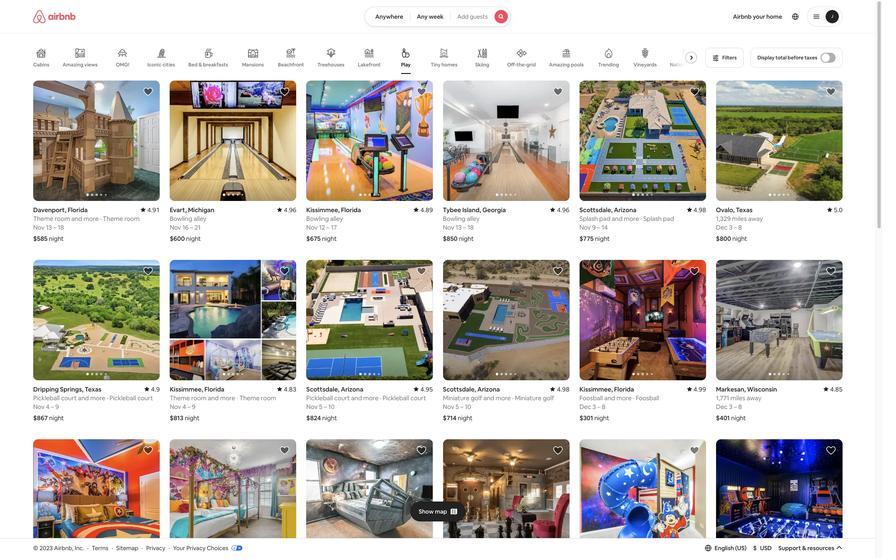 Task type: describe. For each thing, give the bounding box(es) containing it.
$867
[[33, 414, 48, 422]]

views
[[84, 61, 98, 68]]

more inside the kissimmee, florida foosball and more · foosball dec 3 – 8 $301 night
[[617, 394, 632, 402]]

©
[[33, 544, 38, 552]]

homes
[[442, 61, 458, 68]]

add to wishlist: markesan, wisconsin image
[[827, 266, 837, 276]]

tybee island, georgia bowling alley nov 13 – 18 $850 night
[[443, 206, 506, 242]]

· inside the kissimmee, florida foosball and more · foosball dec 3 – 8 $301 night
[[633, 394, 635, 402]]

anywhere button
[[365, 7, 411, 27]]

– inside scottsdale, arizona pickleball court and more · pickleball court nov 5 – 10 $824 night
[[324, 403, 327, 411]]

8 for 1,329
[[739, 223, 742, 231]]

choices
[[207, 544, 228, 552]]

amazing views
[[63, 61, 98, 68]]

arizona for court
[[341, 385, 364, 393]]

3 inside the kissimmee, florida foosball and more · foosball dec 3 – 8 $301 night
[[593, 403, 596, 411]]

show map
[[419, 508, 447, 515]]

1 horizontal spatial add to wishlist: kissimmee, florida image
[[690, 445, 700, 455]]

show map button
[[411, 501, 466, 521]]

treehouses
[[318, 61, 345, 68]]

lakefront
[[358, 61, 381, 68]]

4.9 out of 5 average rating image
[[144, 385, 160, 393]]

night inside the evart, michigan bowling alley nov 16 – 21 $600 night
[[186, 235, 201, 242]]

scottsdale, arizona miniature golf and more · miniature golf nov 5 – 10 $714 night
[[443, 385, 555, 422]]

– inside markesan, wisconsin 1,771 miles away dec 3 – 8 $401 night
[[734, 403, 737, 411]]

$401
[[717, 414, 730, 422]]

total
[[776, 54, 787, 61]]

13 inside davenport, florida theme room and more · theme room nov 13 – 18 $585 night
[[46, 223, 52, 231]]

texas inside ovalo, texas 1,329 miles away dec 3 – 8 $800 night
[[736, 206, 753, 214]]

4.96 out of 5 average rating image for evart, michigan bowling alley nov 16 – 21 $600 night
[[277, 206, 297, 214]]

kissimmee, florida theme room and more · theme room nov 4 – 9 $813 night
[[170, 385, 276, 422]]

2 golf from the left
[[543, 394, 555, 402]]

nov inside scottsdale, arizona splash pad and more · splash pad nov 9 – 14 $775 night
[[580, 223, 591, 231]]

dec inside the kissimmee, florida foosball and more · foosball dec 3 – 8 $301 night
[[580, 403, 591, 411]]

night inside davenport, florida theme room and more · theme room nov 13 – 18 $585 night
[[49, 235, 64, 242]]

4.85
[[831, 385, 843, 393]]

4.98 for scottsdale, arizona splash pad and more · splash pad nov 9 – 14 $775 night
[[694, 206, 707, 214]]

4.98 out of 5 average rating image for scottsdale, arizona splash pad and more · splash pad nov 9 – 14 $775 night
[[687, 206, 707, 214]]

2 court from the left
[[137, 394, 153, 402]]

davenport, florida theme room and more · theme room nov 13 – 18 $585 night
[[33, 206, 140, 242]]

$600
[[170, 235, 185, 242]]

(us)
[[736, 544, 747, 552]]

breakfasts
[[203, 61, 228, 68]]

filters
[[723, 54, 737, 61]]

support & resources
[[779, 544, 835, 552]]

play
[[401, 61, 411, 68]]

more for scottsdale, arizona pickleball court and more · pickleball court nov 5 – 10 $824 night
[[364, 394, 379, 402]]

8 for 1,771
[[739, 403, 742, 411]]

8 inside the kissimmee, florida foosball and more · foosball dec 3 – 8 $301 night
[[602, 403, 606, 411]]

9 inside scottsdale, arizona splash pad and more · splash pad nov 9 – 14 $775 night
[[593, 223, 596, 231]]

arizona for golf
[[478, 385, 500, 393]]

night inside scottsdale, arizona pickleball court and more · pickleball court nov 5 – 10 $824 night
[[322, 414, 337, 422]]

· inside scottsdale, arizona pickleball court and more · pickleball court nov 5 – 10 $824 night
[[380, 394, 382, 402]]

· inside dripping springs, texas pickleball court and more · pickleball court nov 4 – 9 $867 night
[[107, 394, 108, 402]]

add to wishlist: dripping springs, texas image
[[143, 266, 153, 276]]

add guests
[[458, 13, 488, 20]]

beachfront
[[278, 61, 304, 68]]

florida for dec 3 – 8
[[615, 385, 635, 393]]

markesan,
[[717, 385, 746, 393]]

4.99
[[694, 385, 707, 393]]

– inside scottsdale, arizona splash pad and more · splash pad nov 9 – 14 $775 night
[[598, 223, 601, 231]]

alley inside tybee island, georgia bowling alley nov 13 – 18 $850 night
[[467, 215, 480, 222]]

2 splash from the left
[[644, 215, 662, 222]]

4.89
[[421, 206, 433, 214]]

4.95
[[421, 385, 433, 393]]

sitemap
[[116, 544, 138, 552]]

nov inside kissimmee, florida bowling alley nov 12 – 17 $675 night
[[307, 223, 318, 231]]

add to wishlist: scottsdale, arizona image for 4.98
[[690, 87, 700, 97]]

mansions
[[242, 61, 264, 68]]

4.99 out of 5 average rating image
[[687, 385, 707, 393]]

night inside markesan, wisconsin 1,771 miles away dec 3 – 8 $401 night
[[732, 414, 746, 422]]

4.98 for scottsdale, arizona miniature golf and more · miniature golf nov 5 – 10 $714 night
[[557, 385, 570, 393]]

– inside dripping springs, texas pickleball court and more · pickleball court nov 4 – 9 $867 night
[[51, 403, 54, 411]]

english (us) button
[[705, 544, 747, 552]]

taxes
[[805, 54, 818, 61]]

nov inside the evart, michigan bowling alley nov 16 – 21 $600 night
[[170, 223, 181, 231]]

dec for 1,329 miles away
[[717, 223, 728, 231]]

5 for $714
[[456, 403, 459, 411]]

night inside kissimmee, florida bowling alley nov 12 – 17 $675 night
[[322, 235, 337, 242]]

4.91 out of 5 average rating image
[[141, 206, 160, 214]]

$
[[754, 544, 757, 552]]

any
[[417, 13, 428, 20]]

4.96 for tybee island, georgia bowling alley nov 13 – 18 $850 night
[[557, 206, 570, 214]]

$824
[[307, 414, 321, 422]]

filters button
[[706, 48, 744, 68]]

texas inside dripping springs, texas pickleball court and more · pickleball court nov 4 – 9 $867 night
[[85, 385, 102, 393]]

2 privacy from the left
[[187, 544, 206, 552]]

week
[[429, 13, 444, 20]]

4 inside dripping springs, texas pickleball court and more · pickleball court nov 4 – 9 $867 night
[[46, 403, 50, 411]]

dec for 1,771 miles away
[[717, 403, 728, 411]]

amazing pools
[[549, 61, 584, 68]]

pools
[[571, 61, 584, 68]]

kissimmee, for foosball
[[580, 385, 613, 393]]

12
[[319, 223, 325, 231]]

1,329
[[717, 215, 731, 222]]

profile element
[[521, 0, 843, 33]]

inc.
[[75, 544, 84, 552]]

3 court from the left
[[334, 394, 350, 402]]

bowling for evart, michigan
[[170, 215, 192, 222]]

$585
[[33, 235, 48, 242]]

$800
[[717, 235, 732, 242]]

island,
[[463, 206, 481, 214]]

2 pickleball from the left
[[110, 394, 136, 402]]

off-
[[508, 61, 517, 68]]

resources
[[808, 544, 835, 552]]

your
[[753, 13, 766, 20]]

add to wishlist: scottsdale, arizona image
[[553, 266, 563, 276]]

off-the-grid
[[508, 61, 536, 68]]

1 court from the left
[[61, 394, 77, 402]]

5.0
[[834, 206, 843, 214]]

0 horizontal spatial add to wishlist: kissimmee, florida image
[[417, 87, 427, 97]]

miles for ovalo,
[[733, 215, 747, 222]]

amazing for amazing views
[[63, 61, 83, 68]]

· inside the kissimmee, florida theme room and more · theme room nov 4 – 9 $813 night
[[237, 394, 238, 402]]

florida for nov 12 – 17
[[341, 206, 361, 214]]

wisconsin
[[748, 385, 778, 393]]

night inside the kissimmee, florida theme room and more · theme room nov 4 – 9 $813 night
[[185, 414, 200, 422]]

anywhere
[[375, 13, 403, 20]]

home
[[767, 13, 783, 20]]

2023
[[40, 544, 53, 552]]

ovalo, texas 1,329 miles away dec 3 – 8 $800 night
[[717, 206, 763, 242]]

night inside scottsdale, arizona miniature golf and more · miniature golf nov 5 – 10 $714 night
[[458, 414, 473, 422]]

dripping springs, texas pickleball court and more · pickleball court nov 4 – 9 $867 night
[[33, 385, 153, 422]]

21
[[195, 223, 201, 231]]

2 pad from the left
[[664, 215, 675, 222]]

iconic
[[148, 61, 162, 68]]

night inside dripping springs, texas pickleball court and more · pickleball court nov 4 – 9 $867 night
[[49, 414, 64, 422]]

add to wishlist: ahwahnee, california image
[[827, 445, 837, 455]]

national
[[671, 61, 690, 68]]

more for scottsdale, arizona miniature golf and more · miniature golf nov 5 – 10 $714 night
[[496, 394, 511, 402]]

night inside ovalo, texas 1,329 miles away dec 3 – 8 $800 night
[[733, 235, 748, 242]]

add to wishlist: ovalo, texas image
[[827, 87, 837, 97]]

add to wishlist: davenport, florida image
[[143, 87, 153, 97]]

nov inside the kissimmee, florida theme room and more · theme room nov 4 – 9 $813 night
[[170, 403, 181, 411]]

dripping
[[33, 385, 59, 393]]

4.96 for evart, michigan bowling alley nov 16 – 21 $600 night
[[284, 206, 297, 214]]

$850
[[443, 235, 458, 242]]

kissimmee, for bowling
[[307, 206, 340, 214]]

more for scottsdale, arizona splash pad and more · splash pad nov 9 – 14 $775 night
[[624, 215, 639, 222]]

$813
[[170, 414, 183, 422]]

9 inside the kissimmee, florida theme room and more · theme room nov 4 – 9 $813 night
[[192, 403, 196, 411]]

grid
[[527, 61, 536, 68]]

and for scottsdale, arizona pickleball court and more · pickleball court nov 5 – 10 $824 night
[[351, 394, 362, 402]]

1 golf from the left
[[471, 394, 482, 402]]

– inside the kissimmee, florida theme room and more · theme room nov 4 – 9 $813 night
[[188, 403, 191, 411]]

alley for kissimmee, florida
[[330, 215, 343, 222]]

1 foosball from the left
[[580, 394, 603, 402]]

– inside the kissimmee, florida foosball and more · foosball dec 3 – 8 $301 night
[[598, 403, 601, 411]]

group containing amazing views
[[33, 42, 704, 74]]

springs,
[[60, 385, 84, 393]]



Task type: locate. For each thing, give the bounding box(es) containing it.
2 horizontal spatial kissimmee,
[[580, 385, 613, 393]]

13 inside tybee island, georgia bowling alley nov 13 – 18 $850 night
[[456, 223, 462, 231]]

usd
[[761, 544, 772, 552]]

night right '$585'
[[49, 235, 64, 242]]

1 horizontal spatial texas
[[736, 206, 753, 214]]

miles down markesan,
[[731, 394, 746, 402]]

$714
[[443, 414, 457, 422]]

more inside the kissimmee, florida theme room and more · theme room nov 4 – 9 $813 night
[[220, 394, 235, 402]]

miles for markesan,
[[731, 394, 746, 402]]

nov up "$824"
[[307, 403, 318, 411]]

vineyards
[[634, 61, 657, 68]]

0 vertical spatial add to wishlist: scottsdale, arizona image
[[690, 87, 700, 97]]

add to wishlist: tybee island, georgia image
[[553, 87, 563, 97]]

and inside the kissimmee, florida theme room and more · theme room nov 4 – 9 $813 night
[[208, 394, 219, 402]]

1 vertical spatial &
[[803, 544, 807, 552]]

1 horizontal spatial privacy
[[187, 544, 206, 552]]

florida inside the kissimmee, florida theme room and more · theme room nov 4 – 9 $813 night
[[205, 385, 225, 393]]

arizona
[[614, 206, 637, 214], [478, 385, 500, 393], [341, 385, 364, 393]]

13 up '$585'
[[46, 223, 52, 231]]

scottsdale, for miniature
[[443, 385, 476, 393]]

and inside dripping springs, texas pickleball court and more · pickleball court nov 4 – 9 $867 night
[[78, 394, 89, 402]]

1,771
[[717, 394, 730, 402]]

bed & breakfasts
[[189, 61, 228, 68]]

1 horizontal spatial pad
[[664, 215, 675, 222]]

4.96 out of 5 average rating image for tybee island, georgia bowling alley nov 13 – 18 $850 night
[[551, 206, 570, 214]]

4 inside the kissimmee, florida theme room and more · theme room nov 4 – 9 $813 night
[[183, 403, 186, 411]]

tiny homes
[[431, 61, 458, 68]]

scottsdale, inside scottsdale, arizona pickleball court and more · pickleball court nov 5 – 10 $824 night
[[307, 385, 340, 393]]

and inside davenport, florida theme room and more · theme room nov 13 – 18 $585 night
[[71, 215, 82, 222]]

florida for nov 13 – 18
[[68, 206, 88, 214]]

3 for 1,329
[[729, 223, 733, 231]]

bowling inside the evart, michigan bowling alley nov 16 – 21 $600 night
[[170, 215, 192, 222]]

1 horizontal spatial 4.96
[[557, 206, 570, 214]]

night right $867
[[49, 414, 64, 422]]

privacy right your
[[187, 544, 206, 552]]

1 vertical spatial add to wishlist: kissimmee, florida image
[[690, 445, 700, 455]]

privacy left your
[[146, 544, 165, 552]]

1 horizontal spatial 4.98
[[694, 206, 707, 214]]

3 alley from the left
[[330, 215, 343, 222]]

2 horizontal spatial scottsdale,
[[580, 206, 613, 214]]

airbnb your home link
[[729, 8, 788, 25]]

3 inside markesan, wisconsin 1,771 miles away dec 3 – 8 $401 night
[[729, 403, 733, 411]]

florida inside kissimmee, florida bowling alley nov 12 – 17 $675 night
[[341, 206, 361, 214]]

night right $800
[[733, 235, 748, 242]]

2 13 from the left
[[456, 223, 462, 231]]

add to wishlist: evart, michigan image
[[280, 87, 290, 97]]

scottsdale, for splash
[[580, 206, 613, 214]]

add to wishlist: scottsdale, arizona image
[[690, 87, 700, 97], [417, 266, 427, 276]]

bowling inside tybee island, georgia bowling alley nov 13 – 18 $850 night
[[443, 215, 466, 222]]

skiing
[[476, 61, 490, 68]]

None search field
[[365, 7, 511, 27]]

night right $813
[[185, 414, 200, 422]]

5 up "$824"
[[319, 403, 323, 411]]

texas right ovalo, in the top of the page
[[736, 206, 753, 214]]

court
[[61, 394, 77, 402], [137, 394, 153, 402], [334, 394, 350, 402], [411, 394, 426, 402]]

scottsdale, inside scottsdale, arizona splash pad and more · splash pad nov 9 – 14 $775 night
[[580, 206, 613, 214]]

18 down island,
[[468, 223, 474, 231]]

away down 'wisconsin'
[[747, 394, 762, 402]]

0 horizontal spatial golf
[[471, 394, 482, 402]]

– inside davenport, florida theme room and more · theme room nov 13 – 18 $585 night
[[53, 223, 56, 231]]

michigan
[[188, 206, 215, 214]]

1 horizontal spatial 5
[[456, 403, 459, 411]]

texas right springs,
[[85, 385, 102, 393]]

1 13 from the left
[[46, 223, 52, 231]]

florida for nov 4 – 9
[[205, 385, 225, 393]]

add to wishlist: clermont, florida image
[[553, 445, 563, 455]]

night right $714
[[458, 414, 473, 422]]

2 horizontal spatial bowling
[[443, 215, 466, 222]]

dec down 1,771
[[717, 403, 728, 411]]

2 10 from the left
[[328, 403, 335, 411]]

iconic cities
[[148, 61, 175, 68]]

3 inside ovalo, texas 1,329 miles away dec 3 – 8 $800 night
[[729, 223, 733, 231]]

2 4.96 out of 5 average rating image from the left
[[277, 206, 297, 214]]

0 horizontal spatial kissimmee,
[[170, 385, 203, 393]]

alley up 17
[[330, 215, 343, 222]]

bowling up 12
[[307, 215, 329, 222]]

nov
[[33, 223, 45, 231], [443, 223, 455, 231], [170, 223, 181, 231], [307, 223, 318, 231], [580, 223, 591, 231], [33, 403, 45, 411], [443, 403, 455, 411], [170, 403, 181, 411], [307, 403, 318, 411]]

1 miniature from the left
[[443, 394, 470, 402]]

kissimmee, florida bowling alley nov 12 – 17 $675 night
[[307, 206, 361, 242]]

kissimmee, inside the kissimmee, florida theme room and more · theme room nov 4 – 9 $813 night
[[170, 385, 203, 393]]

cities
[[163, 61, 175, 68]]

english (us)
[[715, 544, 747, 552]]

omg!
[[116, 61, 129, 68]]

away for wisconsin
[[747, 394, 762, 402]]

1 splash from the left
[[580, 215, 598, 222]]

and inside scottsdale, arizona splash pad and more · splash pad nov 9 – 14 $775 night
[[612, 215, 623, 222]]

evart,
[[170, 206, 187, 214]]

3 down "1,329"
[[729, 223, 733, 231]]

$ usd
[[754, 544, 772, 552]]

miles right "1,329"
[[733, 215, 747, 222]]

0 horizontal spatial privacy
[[146, 544, 165, 552]]

kissimmee, inside kissimmee, florida bowling alley nov 12 – 17 $675 night
[[307, 206, 340, 214]]

2 alley from the left
[[194, 215, 207, 222]]

bowling down tybee
[[443, 215, 466, 222]]

$775
[[580, 235, 594, 242]]

9 inside dripping springs, texas pickleball court and more · pickleball court nov 4 – 9 $867 night
[[55, 403, 59, 411]]

1 horizontal spatial bowling
[[307, 215, 329, 222]]

17
[[331, 223, 337, 231]]

0 horizontal spatial scottsdale,
[[307, 385, 340, 393]]

2 18 from the left
[[468, 223, 474, 231]]

night right the $301
[[595, 414, 610, 422]]

1 horizontal spatial &
[[803, 544, 807, 552]]

scottsdale, up $714
[[443, 385, 476, 393]]

davenport,
[[33, 206, 66, 214]]

4.96
[[557, 206, 570, 214], [284, 206, 297, 214]]

texas
[[736, 206, 753, 214], [85, 385, 102, 393]]

13 up '$850'
[[456, 223, 462, 231]]

1 4 from the left
[[46, 403, 50, 411]]

2 bowling from the left
[[170, 215, 192, 222]]

0 horizontal spatial &
[[199, 61, 202, 68]]

add to wishlist: kissimmee, florida image
[[417, 87, 427, 97], [690, 445, 700, 455]]

4 court from the left
[[411, 394, 426, 402]]

0 vertical spatial &
[[199, 61, 202, 68]]

4.9
[[151, 385, 160, 393]]

& for support
[[803, 544, 807, 552]]

· inside scottsdale, arizona splash pad and more · splash pad nov 9 – 14 $775 night
[[641, 215, 642, 222]]

1 horizontal spatial add to wishlist: scottsdale, arizona image
[[690, 87, 700, 97]]

1 5 from the left
[[456, 403, 459, 411]]

0 horizontal spatial 4
[[46, 403, 50, 411]]

& for bed
[[199, 61, 202, 68]]

markesan, wisconsin 1,771 miles away dec 3 – 8 $401 night
[[717, 385, 778, 422]]

1 4.96 out of 5 average rating image from the left
[[551, 206, 570, 214]]

0 horizontal spatial add to wishlist: scottsdale, arizona image
[[417, 266, 427, 276]]

nov left 16
[[170, 223, 181, 231]]

8 inside ovalo, texas 1,329 miles away dec 3 – 8 $800 night
[[739, 223, 742, 231]]

4
[[46, 403, 50, 411], [183, 403, 186, 411]]

away for texas
[[749, 215, 763, 222]]

add
[[458, 13, 469, 20]]

8 inside markesan, wisconsin 1,771 miles away dec 3 – 8 $401 night
[[739, 403, 742, 411]]

kissimmee, inside the kissimmee, florida foosball and more · foosball dec 3 – 8 $301 night
[[580, 385, 613, 393]]

1 pickleball from the left
[[33, 394, 60, 402]]

0 horizontal spatial 10
[[328, 403, 335, 411]]

1 horizontal spatial 4
[[183, 403, 186, 411]]

night inside scottsdale, arizona splash pad and more · splash pad nov 9 – 14 $775 night
[[595, 235, 610, 242]]

group
[[33, 42, 704, 74], [33, 81, 160, 201], [170, 81, 297, 201], [307, 81, 433, 201], [443, 81, 570, 201], [580, 81, 707, 201], [717, 81, 843, 201], [33, 260, 160, 380], [170, 260, 297, 380], [307, 260, 433, 380], [443, 260, 570, 380], [580, 260, 707, 380], [717, 260, 843, 380], [33, 439, 160, 558], [170, 439, 297, 558], [307, 439, 433, 558], [443, 439, 570, 558], [580, 439, 707, 558], [717, 439, 843, 558]]

and for scottsdale, arizona splash pad and more · splash pad nov 9 – 14 $775 night
[[612, 215, 623, 222]]

privacy link
[[146, 544, 165, 552]]

kissimmee, for theme
[[170, 385, 203, 393]]

0 horizontal spatial 5
[[319, 403, 323, 411]]

4.83 out of 5 average rating image
[[277, 385, 297, 393]]

amazing left views
[[63, 61, 83, 68]]

0 vertical spatial miles
[[733, 215, 747, 222]]

3 bowling from the left
[[307, 215, 329, 222]]

bowling for kissimmee, florida
[[307, 215, 329, 222]]

1 horizontal spatial splash
[[644, 215, 662, 222]]

0 horizontal spatial amazing
[[63, 61, 83, 68]]

0 vertical spatial texas
[[736, 206, 753, 214]]

4.89 out of 5 average rating image
[[414, 206, 433, 214]]

2 foosball from the left
[[636, 394, 660, 402]]

1 vertical spatial 4.98
[[557, 385, 570, 393]]

alley down michigan
[[194, 215, 207, 222]]

dec down "1,329"
[[717, 223, 728, 231]]

bowling down evart,
[[170, 215, 192, 222]]

3
[[729, 223, 733, 231], [593, 403, 596, 411], [729, 403, 733, 411]]

1 horizontal spatial 10
[[465, 403, 472, 411]]

1 vertical spatial 4.98 out of 5 average rating image
[[551, 385, 570, 393]]

0 horizontal spatial bowling
[[170, 215, 192, 222]]

night right '$850'
[[459, 235, 474, 242]]

night inside the kissimmee, florida foosball and more · foosball dec 3 – 8 $301 night
[[595, 414, 610, 422]]

14
[[602, 223, 608, 231]]

0 horizontal spatial 18
[[58, 223, 64, 231]]

kissimmee, up 12
[[307, 206, 340, 214]]

1 18 from the left
[[58, 223, 64, 231]]

3 down 1,771
[[729, 403, 733, 411]]

evart, michigan bowling alley nov 16 – 21 $600 night
[[170, 206, 215, 242]]

scottsdale, for pickleball
[[307, 385, 340, 393]]

1 4.96 from the left
[[557, 206, 570, 214]]

alley for evart, michigan
[[194, 215, 207, 222]]

your privacy choices link
[[173, 544, 243, 552]]

none search field containing anywhere
[[365, 7, 511, 27]]

kissimmee, florida foosball and more · foosball dec 3 – 8 $301 night
[[580, 385, 660, 422]]

1 pad from the left
[[600, 215, 611, 222]]

bed
[[189, 61, 198, 68]]

parks
[[691, 61, 704, 68]]

1 horizontal spatial miniature
[[515, 394, 542, 402]]

0 horizontal spatial texas
[[85, 385, 102, 393]]

and for scottsdale, arizona miniature golf and more · miniature golf nov 5 – 10 $714 night
[[484, 394, 495, 402]]

and inside the kissimmee, florida foosball and more · foosball dec 3 – 8 $301 night
[[605, 394, 616, 402]]

nov inside scottsdale, arizona miniature golf and more · miniature golf nov 5 – 10 $714 night
[[443, 403, 455, 411]]

miles
[[733, 215, 747, 222], [731, 394, 746, 402]]

nov up $775
[[580, 223, 591, 231]]

add to wishlist: davenport, florida image
[[143, 445, 153, 455]]

1 vertical spatial away
[[747, 394, 762, 402]]

5 inside scottsdale, arizona pickleball court and more · pickleball court nov 5 – 10 $824 night
[[319, 403, 323, 411]]

13
[[46, 223, 52, 231], [456, 223, 462, 231]]

airbnb
[[733, 13, 752, 20]]

1 horizontal spatial 4.98 out of 5 average rating image
[[687, 206, 707, 214]]

tybee
[[443, 206, 461, 214]]

1 alley from the left
[[467, 215, 480, 222]]

dec up the $301
[[580, 403, 591, 411]]

2 miniature from the left
[[515, 394, 542, 402]]

2 horizontal spatial arizona
[[614, 206, 637, 214]]

terms
[[92, 544, 108, 552]]

display total before taxes
[[758, 54, 818, 61]]

more inside scottsdale, arizona splash pad and more · splash pad nov 9 – 14 $775 night
[[624, 215, 639, 222]]

tiny
[[431, 61, 441, 68]]

0 horizontal spatial 4.96 out of 5 average rating image
[[277, 206, 297, 214]]

1 horizontal spatial scottsdale,
[[443, 385, 476, 393]]

– inside scottsdale, arizona miniature golf and more · miniature golf nov 5 – 10 $714 night
[[461, 403, 464, 411]]

1 vertical spatial add to wishlist: scottsdale, arizona image
[[417, 266, 427, 276]]

amazing for amazing pools
[[549, 61, 570, 68]]

before
[[788, 54, 804, 61]]

4.98 out of 5 average rating image
[[687, 206, 707, 214], [551, 385, 570, 393]]

night right $401
[[732, 414, 746, 422]]

– inside kissimmee, florida bowling alley nov 12 – 17 $675 night
[[327, 223, 330, 231]]

1 horizontal spatial 9
[[192, 403, 196, 411]]

night inside tybee island, georgia bowling alley nov 13 – 18 $850 night
[[459, 235, 474, 242]]

10 inside scottsdale, arizona pickleball court and more · pickleball court nov 5 – 10 $824 night
[[328, 403, 335, 411]]

1 horizontal spatial foosball
[[636, 394, 660, 402]]

any week button
[[410, 7, 451, 27]]

5 for $824
[[319, 403, 323, 411]]

national parks
[[671, 61, 704, 68]]

arizona inside scottsdale, arizona miniature golf and more · miniature golf nov 5 – 10 $714 night
[[478, 385, 500, 393]]

kissimmee,
[[307, 206, 340, 214], [170, 385, 203, 393], [580, 385, 613, 393]]

splash
[[580, 215, 598, 222], [644, 215, 662, 222]]

more
[[84, 215, 99, 222], [624, 215, 639, 222], [90, 394, 105, 402], [496, 394, 511, 402], [220, 394, 235, 402], [364, 394, 379, 402], [617, 394, 632, 402]]

alley down island,
[[467, 215, 480, 222]]

16
[[183, 223, 189, 231]]

5
[[456, 403, 459, 411], [319, 403, 323, 411]]

0 horizontal spatial arizona
[[341, 385, 364, 393]]

2 4.96 from the left
[[284, 206, 297, 214]]

amazing left the 'pools'
[[549, 61, 570, 68]]

0 horizontal spatial 4.98
[[557, 385, 570, 393]]

· inside davenport, florida theme room and more · theme room nov 13 – 18 $585 night
[[100, 215, 102, 222]]

– inside ovalo, texas 1,329 miles away dec 3 – 8 $800 night
[[734, 223, 737, 231]]

scottsdale, arizona splash pad and more · splash pad nov 9 – 14 $775 night
[[580, 206, 675, 242]]

scottsdale, arizona pickleball court and more · pickleball court nov 5 – 10 $824 night
[[307, 385, 426, 422]]

– inside the evart, michigan bowling alley nov 16 – 21 $600 night
[[190, 223, 193, 231]]

night right "$824"
[[322, 414, 337, 422]]

arizona for pad
[[614, 206, 637, 214]]

4.96 out of 5 average rating image
[[551, 206, 570, 214], [277, 206, 297, 214]]

1 10 from the left
[[465, 403, 472, 411]]

1 vertical spatial miles
[[731, 394, 746, 402]]

away inside ovalo, texas 1,329 miles away dec 3 – 8 $800 night
[[749, 215, 763, 222]]

18 inside tybee island, georgia bowling alley nov 13 – 18 $850 night
[[468, 223, 474, 231]]

3 up the $301
[[593, 403, 596, 411]]

florida inside davenport, florida theme room and more · theme room nov 13 – 18 $585 night
[[68, 206, 88, 214]]

1 horizontal spatial 4.96 out of 5 average rating image
[[551, 206, 570, 214]]

5.0 out of 5 average rating image
[[828, 206, 843, 214]]

1 horizontal spatial arizona
[[478, 385, 500, 393]]

4.83
[[284, 385, 297, 393]]

0 vertical spatial 4.98
[[694, 206, 707, 214]]

alley inside kissimmee, florida bowling alley nov 12 – 17 $675 night
[[330, 215, 343, 222]]

& right bed
[[199, 61, 202, 68]]

0 horizontal spatial 13
[[46, 223, 52, 231]]

0 horizontal spatial foosball
[[580, 394, 603, 402]]

night down 14
[[595, 235, 610, 242]]

alley inside the evart, michigan bowling alley nov 16 – 21 $600 night
[[194, 215, 207, 222]]

more inside dripping springs, texas pickleball court and more · pickleball court nov 4 – 9 $867 night
[[90, 394, 105, 402]]

nov inside dripping springs, texas pickleball court and more · pickleball court nov 4 – 9 $867 night
[[33, 403, 45, 411]]

away
[[749, 215, 763, 222], [747, 394, 762, 402]]

· inside scottsdale, arizona miniature golf and more · miniature golf nov 5 – 10 $714 night
[[512, 394, 514, 402]]

·
[[100, 215, 102, 222], [641, 215, 642, 222], [107, 394, 108, 402], [512, 394, 514, 402], [237, 394, 238, 402], [380, 394, 382, 402], [633, 394, 635, 402], [87, 544, 89, 552], [112, 544, 113, 552], [142, 544, 143, 552], [169, 544, 170, 552]]

nov up '$850'
[[443, 223, 455, 231]]

miles inside ovalo, texas 1,329 miles away dec 3 – 8 $800 night
[[733, 215, 747, 222]]

9
[[593, 223, 596, 231], [55, 403, 59, 411], [192, 403, 196, 411]]

nov inside scottsdale, arizona pickleball court and more · pickleball court nov 5 – 10 $824 night
[[307, 403, 318, 411]]

cabins
[[33, 61, 49, 68]]

$301
[[580, 414, 594, 422]]

3 for 1,771
[[729, 403, 733, 411]]

2 5 from the left
[[319, 403, 323, 411]]

1 privacy from the left
[[146, 544, 165, 552]]

& right support
[[803, 544, 807, 552]]

more for kissimmee, florida theme room and more · theme room nov 4 – 9 $813 night
[[220, 394, 235, 402]]

away right "1,329"
[[749, 215, 763, 222]]

night down 21
[[186, 235, 201, 242]]

and for kissimmee, florida theme room and more · theme room nov 4 – 9 $813 night
[[208, 394, 219, 402]]

1 horizontal spatial kissimmee,
[[307, 206, 340, 214]]

0 vertical spatial 4.98 out of 5 average rating image
[[687, 206, 707, 214]]

more for davenport, florida theme room and more · theme room nov 13 – 18 $585 night
[[84, 215, 99, 222]]

2 horizontal spatial 9
[[593, 223, 596, 231]]

10 for miniature
[[465, 403, 472, 411]]

and inside scottsdale, arizona pickleball court and more · pickleball court nov 5 – 10 $824 night
[[351, 394, 362, 402]]

1 horizontal spatial amazing
[[549, 61, 570, 68]]

10 for pickleball
[[328, 403, 335, 411]]

and for davenport, florida theme room and more · theme room nov 13 – 18 $585 night
[[71, 215, 82, 222]]

add to wishlist: scottsdale, arizona image for 4.95
[[417, 266, 427, 276]]

– inside tybee island, georgia bowling alley nov 13 – 18 $850 night
[[463, 223, 466, 231]]

airbnb your home
[[733, 13, 783, 20]]

nov up '$585'
[[33, 223, 45, 231]]

1 horizontal spatial golf
[[543, 394, 555, 402]]

0 vertical spatial add to wishlist: kissimmee, florida image
[[417, 87, 427, 97]]

nov up $813
[[170, 403, 181, 411]]

night down 17
[[322, 235, 337, 242]]

dec inside markesan, wisconsin 1,771 miles away dec 3 – 8 $401 night
[[717, 403, 728, 411]]

scottsdale, inside scottsdale, arizona miniature golf and more · miniature golf nov 5 – 10 $714 night
[[443, 385, 476, 393]]

0 horizontal spatial miniature
[[443, 394, 470, 402]]

4.91
[[147, 206, 160, 214]]

4 pickleball from the left
[[383, 394, 409, 402]]

0 horizontal spatial alley
[[194, 215, 207, 222]]

add to wishlist: champions gate, florida image
[[417, 445, 427, 455]]

more inside davenport, florida theme room and more · theme room nov 13 – 18 $585 night
[[84, 215, 99, 222]]

and inside scottsdale, arizona miniature golf and more · miniature golf nov 5 – 10 $714 night
[[484, 394, 495, 402]]

the-
[[517, 61, 527, 68]]

2 horizontal spatial alley
[[467, 215, 480, 222]]

show
[[419, 508, 434, 515]]

kissimmee, up the $301
[[580, 385, 613, 393]]

0 horizontal spatial splash
[[580, 215, 598, 222]]

bowling inside kissimmee, florida bowling alley nov 12 – 17 $675 night
[[307, 215, 329, 222]]

arizona inside scottsdale, arizona splash pad and more · splash pad nov 9 – 14 $775 night
[[614, 206, 637, 214]]

1 horizontal spatial alley
[[330, 215, 343, 222]]

1 vertical spatial texas
[[85, 385, 102, 393]]

nov inside davenport, florida theme room and more · theme room nov 13 – 18 $585 night
[[33, 223, 45, 231]]

dec inside ovalo, texas 1,329 miles away dec 3 – 8 $800 night
[[717, 223, 728, 231]]

room
[[55, 215, 70, 222], [124, 215, 140, 222], [191, 394, 207, 402], [261, 394, 276, 402]]

scottsdale, up "$824"
[[307, 385, 340, 393]]

18 inside davenport, florida theme room and more · theme room nov 13 – 18 $585 night
[[58, 223, 64, 231]]

0 vertical spatial away
[[749, 215, 763, 222]]

add to wishlist: kissimmee, florida image for 4.99
[[690, 266, 700, 276]]

more inside scottsdale, arizona miniature golf and more · miniature golf nov 5 – 10 $714 night
[[496, 394, 511, 402]]

support & resources button
[[779, 544, 843, 552]]

18 down davenport,
[[58, 223, 64, 231]]

nov up $714
[[443, 403, 455, 411]]

add to wishlist: kissimmee, florida image for 4.83
[[280, 266, 290, 276]]

4 up $867
[[46, 403, 50, 411]]

0 horizontal spatial pad
[[600, 215, 611, 222]]

0 horizontal spatial 4.96
[[284, 206, 297, 214]]

2 4 from the left
[[183, 403, 186, 411]]

add to wishlist: kissimmee, florida image
[[280, 266, 290, 276], [690, 266, 700, 276], [280, 445, 290, 455]]

5 inside scottsdale, arizona miniature golf and more · miniature golf nov 5 – 10 $714 night
[[456, 403, 459, 411]]

georgia
[[483, 206, 506, 214]]

nov up $867
[[33, 403, 45, 411]]

kissimmee, up $813
[[170, 385, 203, 393]]

0 horizontal spatial 4.98 out of 5 average rating image
[[551, 385, 570, 393]]

miles inside markesan, wisconsin 1,771 miles away dec 3 – 8 $401 night
[[731, 394, 746, 402]]

scottsdale,
[[580, 206, 613, 214], [443, 385, 476, 393], [307, 385, 340, 393]]

© 2023 airbnb, inc. ·
[[33, 544, 89, 552]]

1 bowling from the left
[[443, 215, 466, 222]]

your privacy choices
[[173, 544, 228, 552]]

1 horizontal spatial 13
[[456, 223, 462, 231]]

0 horizontal spatial 9
[[55, 403, 59, 411]]

nov left 12
[[307, 223, 318, 231]]

arizona inside scottsdale, arizona pickleball court and more · pickleball court nov 5 – 10 $824 night
[[341, 385, 364, 393]]

5 up $714
[[456, 403, 459, 411]]

florida inside the kissimmee, florida foosball and more · foosball dec 3 – 8 $301 night
[[615, 385, 635, 393]]

display total before taxes button
[[751, 48, 843, 68]]

english
[[715, 544, 734, 552]]

more inside scottsdale, arizona pickleball court and more · pickleball court nov 5 – 10 $824 night
[[364, 394, 379, 402]]

pickleball
[[33, 394, 60, 402], [110, 394, 136, 402], [307, 394, 333, 402], [383, 394, 409, 402]]

3 pickleball from the left
[[307, 394, 333, 402]]

scottsdale, up 14
[[580, 206, 613, 214]]

4.95 out of 5 average rating image
[[414, 385, 433, 393]]

10 inside scottsdale, arizona miniature golf and more · miniature golf nov 5 – 10 $714 night
[[465, 403, 472, 411]]

trending
[[599, 61, 619, 68]]

1 horizontal spatial 18
[[468, 223, 474, 231]]

4 up $813
[[183, 403, 186, 411]]

4.85 out of 5 average rating image
[[824, 385, 843, 393]]

4.98 out of 5 average rating image for scottsdale, arizona miniature golf and more · miniature golf nov 5 – 10 $714 night
[[551, 385, 570, 393]]

nov inside tybee island, georgia bowling alley nov 13 – 18 $850 night
[[443, 223, 455, 231]]



Task type: vqa. For each thing, say whether or not it's contained in the screenshot.


